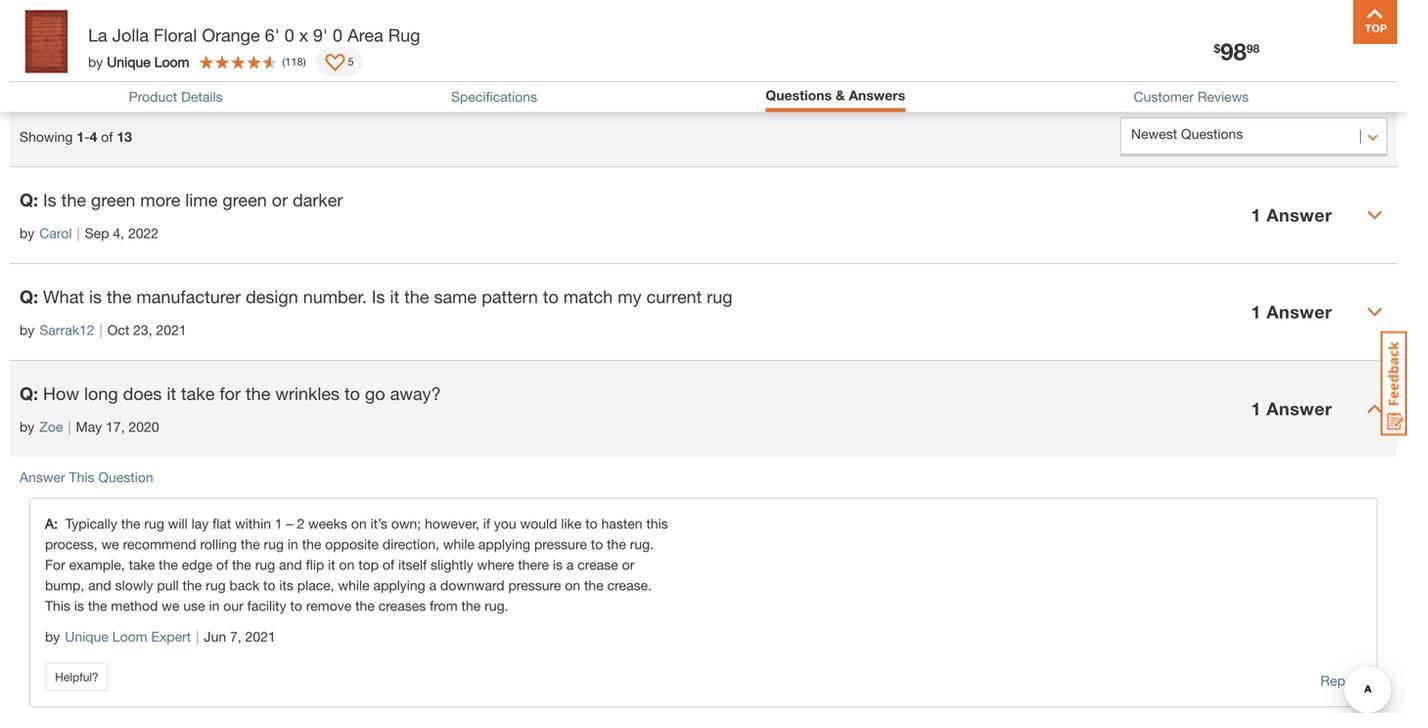 Task type: locate. For each thing, give the bounding box(es) containing it.
1 horizontal spatial loom
[[154, 54, 189, 70]]

by left carol
[[20, 225, 35, 241]]

(
[[282, 55, 285, 68]]

0 vertical spatial 13
[[20, 40, 59, 82]]

1 vertical spatial it
[[167, 383, 176, 404]]

2 vertical spatial caret image
[[1367, 401, 1383, 417]]

2 q: from the top
[[20, 286, 38, 307]]

question for ask a question
[[1242, 53, 1318, 74]]

| for is
[[99, 322, 102, 338]]

0 horizontal spatial applying
[[373, 577, 425, 593]]

1 vertical spatial is
[[372, 286, 385, 307]]

it inside "typically the rug will lay flat within 1 – 2 weeks on it's own; however, if you would like to hasten this process, we recommend rolling the rug in the opposite direction, while applying pressure to the rug. for example, take the edge of the rug and flip it on top of itself slightly where there is a crease or bump, and slowly pull the rug back to its place, while applying a downward pressure on the crease. this is the method we use in our facility to remove the creases from the rug."
[[328, 557, 335, 573]]

2 vertical spatial a
[[429, 577, 437, 593]]

by left sarrak12
[[20, 322, 35, 338]]

1 answer for pattern
[[1251, 301, 1332, 322]]

0 horizontal spatial 0
[[284, 24, 294, 46]]

1 horizontal spatial and
[[279, 557, 302, 573]]

1 vertical spatial this
[[45, 598, 70, 614]]

1 1 answer from the top
[[1251, 204, 1332, 225]]

is right "number." at the left of page
[[372, 286, 385, 307]]

recommend
[[123, 536, 196, 552]]

match
[[564, 286, 613, 307]]

is up carol
[[43, 189, 56, 210]]

q: down showing
[[20, 189, 38, 210]]

1 vertical spatial we
[[162, 598, 180, 614]]

loom for by unique loom
[[154, 54, 189, 70]]

98
[[1221, 37, 1247, 65], [1247, 42, 1260, 55]]

unique up helpful?
[[65, 629, 109, 645]]

1 answer
[[1251, 204, 1332, 225], [1251, 301, 1332, 322], [1251, 398, 1332, 419]]

the up by carol | sep 4, 2022
[[61, 189, 86, 210]]

to left go
[[344, 383, 360, 404]]

oct
[[107, 322, 129, 338]]

| left sep
[[77, 225, 80, 241]]

questions down the la at the top of the page
[[69, 58, 148, 79]]

13 left the la at the top of the page
[[20, 40, 59, 82]]

design
[[246, 286, 298, 307]]

2 vertical spatial q:
[[20, 383, 38, 404]]

own;
[[391, 515, 421, 532]]

while down however,
[[443, 536, 475, 552]]

green up 4,
[[91, 189, 135, 210]]

itself
[[398, 557, 427, 573]]

2 vertical spatial is
[[74, 598, 84, 614]]

2021
[[156, 322, 187, 338], [245, 629, 276, 645]]

5 button
[[316, 47, 364, 76]]

is down bump,
[[74, 598, 84, 614]]

2 horizontal spatial of
[[383, 557, 394, 573]]

0 vertical spatial 1 answer
[[1251, 204, 1332, 225]]

1 vertical spatial q:
[[20, 286, 38, 307]]

0 horizontal spatial is
[[43, 189, 56, 210]]

0 horizontal spatial green
[[91, 189, 135, 210]]

1 horizontal spatial a
[[566, 557, 574, 573]]

questions & answers button
[[766, 87, 905, 107], [766, 87, 905, 103]]

by for what
[[20, 322, 35, 338]]

1 horizontal spatial while
[[443, 536, 475, 552]]

unique inside questions "element"
[[65, 629, 109, 645]]

1 vertical spatial or
[[622, 557, 634, 573]]

pull
[[157, 577, 179, 593]]

-
[[84, 128, 90, 145]]

0 vertical spatial it
[[390, 286, 399, 307]]

2 horizontal spatial is
[[553, 557, 563, 573]]

0 horizontal spatial we
[[101, 536, 119, 552]]

1 for is the green more lime green or darker
[[1251, 204, 1261, 225]]

caret image for away?
[[1367, 401, 1383, 417]]

2 vertical spatial 1 answer
[[1251, 398, 1332, 419]]

it right flip
[[328, 557, 335, 573]]

0 vertical spatial 2021
[[156, 322, 187, 338]]

0 vertical spatial in
[[288, 536, 298, 552]]

by up helpful? button
[[45, 629, 60, 645]]

1 horizontal spatial rug.
[[630, 536, 654, 552]]

0 vertical spatial take
[[181, 383, 215, 404]]

1 horizontal spatial is
[[89, 286, 102, 307]]

unique down jolla
[[107, 54, 151, 70]]

1 horizontal spatial questions
[[766, 87, 832, 103]]

showing 1 - 4 of 13
[[20, 128, 132, 145]]

q: for q: how long does it take for the wrinkles to go away?
[[20, 383, 38, 404]]

loom for by unique loom expert | jun 7, 2021
[[112, 629, 147, 645]]

1 q: from the top
[[20, 189, 38, 210]]

loom down "floral" at the top of the page
[[154, 54, 189, 70]]

2 vertical spatial it
[[328, 557, 335, 573]]

a left 'crease'
[[566, 557, 574, 573]]

6'
[[265, 24, 280, 46]]

1 horizontal spatial 2021
[[245, 629, 276, 645]]

0 vertical spatial applying
[[478, 536, 530, 552]]

rug down within
[[264, 536, 284, 552]]

loom
[[154, 54, 189, 70], [112, 629, 147, 645]]

is
[[89, 286, 102, 307], [553, 557, 563, 573], [74, 598, 84, 614]]

0 left x on the top
[[284, 24, 294, 46]]

)
[[303, 55, 306, 68]]

0 vertical spatial is
[[43, 189, 56, 210]]

is right there
[[553, 557, 563, 573]]

17,
[[106, 419, 125, 435]]

1 vertical spatial question
[[98, 469, 153, 485]]

answer
[[1267, 204, 1332, 225], [1267, 301, 1332, 322], [1267, 398, 1332, 419], [20, 469, 65, 485]]

this up typically
[[69, 469, 94, 485]]

reviews
[[1198, 89, 1249, 105]]

0 vertical spatial we
[[101, 536, 119, 552]]

this inside "typically the rug will lay flat within 1 – 2 weeks on it's own; however, if you would like to hasten this process, we recommend rolling the rug in the opposite direction, while applying pressure to the rug. for example, take the edge of the rug and flip it on top of itself slightly where there is a crease or bump, and slowly pull the rug back to its place, while applying a downward pressure on the crease. this is the method we use in our facility to remove the creases from the rug."
[[45, 598, 70, 614]]

is right what
[[89, 286, 102, 307]]

applying down you
[[478, 536, 530, 552]]

while down top
[[338, 577, 370, 593]]

1 for how long does it take for the wrinkles to go away?
[[1251, 398, 1261, 419]]

13 right 4
[[117, 128, 132, 145]]

1 vertical spatial loom
[[112, 629, 147, 645]]

questions left &
[[766, 87, 832, 103]]

pressure down like
[[534, 536, 587, 552]]

rug right the current
[[707, 286, 733, 307]]

top button
[[1353, 0, 1397, 44]]

loom inside questions "element"
[[112, 629, 147, 645]]

current
[[646, 286, 702, 307]]

it right does
[[167, 383, 176, 404]]

1 horizontal spatial applying
[[478, 536, 530, 552]]

0 horizontal spatial 13
[[20, 40, 59, 82]]

1 horizontal spatial of
[[216, 557, 228, 573]]

unique loom expert button
[[65, 626, 191, 648]]

we down the pull
[[162, 598, 180, 614]]

2021 right 23,
[[156, 322, 187, 338]]

q: left what
[[20, 286, 38, 307]]

rug
[[707, 286, 733, 307], [144, 515, 164, 532], [264, 536, 284, 552], [255, 557, 275, 573], [206, 577, 226, 593]]

q: for q: what is the manufacturer design number.  is it the same pattern to match my current rug
[[20, 286, 38, 307]]

a:
[[45, 515, 65, 532]]

of right 4
[[101, 128, 113, 145]]

q:
[[20, 189, 38, 210], [20, 286, 38, 307], [20, 383, 38, 404]]

in left our
[[209, 598, 220, 614]]

of down rolling at the left bottom of page
[[216, 557, 228, 573]]

0 vertical spatial while
[[443, 536, 475, 552]]

3 1 answer from the top
[[1251, 398, 1332, 419]]

question right $
[[1242, 53, 1318, 74]]

it
[[390, 286, 399, 307], [167, 383, 176, 404], [328, 557, 335, 573]]

0 vertical spatial loom
[[154, 54, 189, 70]]

on down 'crease'
[[565, 577, 580, 593]]

customer
[[1134, 89, 1194, 105]]

5
[[348, 55, 354, 68]]

jun
[[204, 629, 226, 645]]

2 vertical spatial on
[[565, 577, 580, 593]]

use
[[183, 598, 205, 614]]

rug up the "back"
[[255, 557, 275, 573]]

1 vertical spatial unique
[[65, 629, 109, 645]]

how
[[43, 383, 79, 404]]

3 caret image from the top
[[1367, 401, 1383, 417]]

1 horizontal spatial it
[[328, 557, 335, 573]]

question inside button
[[1242, 53, 1318, 74]]

it right "number." at the left of page
[[390, 286, 399, 307]]

the up flip
[[302, 536, 321, 552]]

may
[[76, 419, 102, 435]]

while
[[443, 536, 475, 552], [338, 577, 370, 593]]

0 vertical spatial rug.
[[630, 536, 654, 552]]

showing
[[20, 128, 73, 145]]

green right lime
[[223, 189, 267, 210]]

unique
[[107, 54, 151, 70], [65, 629, 109, 645]]

we up the example,
[[101, 536, 119, 552]]

1 horizontal spatial or
[[622, 557, 634, 573]]

0 horizontal spatial rug.
[[485, 598, 508, 614]]

this down bump,
[[45, 598, 70, 614]]

for
[[45, 557, 65, 573]]

by left zoe
[[20, 419, 35, 435]]

0 vertical spatial a
[[1227, 53, 1237, 74]]

|
[[77, 225, 80, 241], [99, 322, 102, 338], [68, 419, 71, 435], [196, 629, 199, 645]]

2 green from the left
[[223, 189, 267, 210]]

1 vertical spatial pressure
[[508, 577, 561, 593]]

rug. down downward
[[485, 598, 508, 614]]

edge
[[182, 557, 213, 573]]

and down the example,
[[88, 577, 111, 593]]

118
[[285, 55, 303, 68]]

a right $
[[1227, 53, 1237, 74]]

1 vertical spatial is
[[553, 557, 563, 573]]

1 vertical spatial in
[[209, 598, 220, 614]]

1 horizontal spatial green
[[223, 189, 267, 210]]

2 1 answer from the top
[[1251, 301, 1332, 322]]

a inside button
[[1227, 53, 1237, 74]]

take left for
[[181, 383, 215, 404]]

pressure down there
[[508, 577, 561, 593]]

0 horizontal spatial while
[[338, 577, 370, 593]]

q: left how
[[20, 383, 38, 404]]

1 horizontal spatial question
[[1242, 53, 1318, 74]]

the
[[61, 189, 86, 210], [107, 286, 132, 307], [404, 286, 429, 307], [246, 383, 270, 404], [121, 515, 140, 532], [241, 536, 260, 552], [302, 536, 321, 552], [607, 536, 626, 552], [159, 557, 178, 573], [232, 557, 251, 573], [183, 577, 202, 593], [584, 577, 604, 593], [88, 598, 107, 614], [355, 598, 375, 614], [461, 598, 481, 614]]

take up slowly
[[129, 557, 155, 573]]

0 horizontal spatial take
[[129, 557, 155, 573]]

1 vertical spatial 13
[[117, 128, 132, 145]]

on down opposite
[[339, 557, 355, 573]]

0 vertical spatial and
[[279, 557, 302, 573]]

rug up recommend
[[144, 515, 164, 532]]

to left its
[[263, 577, 275, 593]]

Search Questions & Answers text field
[[306, 44, 963, 83]]

0
[[284, 24, 294, 46], [333, 24, 343, 46]]

to
[[543, 286, 559, 307], [344, 383, 360, 404], [585, 515, 598, 532], [591, 536, 603, 552], [263, 577, 275, 593], [290, 598, 302, 614]]

0 vertical spatial caret image
[[1367, 207, 1383, 223]]

the right for
[[246, 383, 270, 404]]

does
[[123, 383, 162, 404]]

0 horizontal spatial or
[[272, 189, 288, 210]]

0 vertical spatial q:
[[20, 189, 38, 210]]

1 vertical spatial a
[[566, 557, 574, 573]]

| left oct
[[99, 322, 102, 338]]

in down –
[[288, 536, 298, 552]]

specifications
[[451, 89, 537, 105]]

rug. down this
[[630, 536, 654, 552]]

is
[[43, 189, 56, 210], [372, 286, 385, 307]]

0 horizontal spatial question
[[98, 469, 153, 485]]

2022
[[128, 225, 159, 241]]

2 horizontal spatial a
[[1227, 53, 1237, 74]]

product image image
[[15, 10, 78, 73]]

0 horizontal spatial in
[[209, 598, 220, 614]]

1 vertical spatial take
[[129, 557, 155, 573]]

we
[[101, 536, 119, 552], [162, 598, 180, 614]]

opposite
[[325, 536, 379, 552]]

back
[[230, 577, 259, 593]]

sarrak12
[[39, 322, 95, 338]]

to down its
[[290, 598, 302, 614]]

0 horizontal spatial is
[[74, 598, 84, 614]]

0 horizontal spatial loom
[[112, 629, 147, 645]]

1
[[77, 128, 84, 145], [1251, 204, 1261, 225], [1251, 301, 1261, 322], [1251, 398, 1261, 419], [275, 515, 282, 532]]

0 horizontal spatial a
[[429, 577, 437, 593]]

on left it's
[[351, 515, 367, 532]]

customer reviews button
[[1134, 89, 1249, 105], [1134, 89, 1249, 105]]

of right top
[[383, 557, 394, 573]]

answer for how long does it take for the wrinkles to go away?
[[1267, 398, 1332, 419]]

0 vertical spatial question
[[1242, 53, 1318, 74]]

1 vertical spatial applying
[[373, 577, 425, 593]]

1 vertical spatial caret image
[[1367, 304, 1383, 320]]

the left "same"
[[404, 286, 429, 307]]

pressure
[[534, 536, 587, 552], [508, 577, 561, 593]]

this
[[69, 469, 94, 485], [45, 598, 70, 614]]

1 0 from the left
[[284, 24, 294, 46]]

1 vertical spatial rug.
[[485, 598, 508, 614]]

loom down method
[[112, 629, 147, 645]]

3 q: from the top
[[20, 383, 38, 404]]

1 vertical spatial while
[[338, 577, 370, 593]]

1 vertical spatial and
[[88, 577, 111, 593]]

answers
[[849, 87, 905, 103]]

by unique loom expert | jun 7, 2021
[[45, 629, 276, 645]]

0 horizontal spatial and
[[88, 577, 111, 593]]

a up the from
[[429, 577, 437, 593]]

jolla
[[112, 24, 149, 46]]

helpful?
[[55, 670, 99, 684]]

0 right "9'"
[[333, 24, 343, 46]]

and up its
[[279, 557, 302, 573]]

question down the 17,
[[98, 469, 153, 485]]

hasten
[[601, 515, 643, 532]]

by for how
[[20, 419, 35, 435]]

long
[[84, 383, 118, 404]]

9'
[[313, 24, 328, 46]]

–
[[286, 515, 293, 532]]

1 vertical spatial 1 answer
[[1251, 301, 1332, 322]]

caret image
[[1367, 207, 1383, 223], [1367, 304, 1383, 320], [1367, 401, 1383, 417]]

| for long
[[68, 419, 71, 435]]

0 horizontal spatial it
[[167, 383, 176, 404]]

or up crease. at left bottom
[[622, 557, 634, 573]]

or left darker
[[272, 189, 288, 210]]

creases
[[378, 598, 426, 614]]

2021 right 7,
[[245, 629, 276, 645]]

0 vertical spatial or
[[272, 189, 288, 210]]

applying up creases
[[373, 577, 425, 593]]

question inside "element"
[[98, 469, 153, 485]]

q: what is the manufacturer design number.  is it the same pattern to match my current rug
[[20, 286, 733, 307]]

1 horizontal spatial 0
[[333, 24, 343, 46]]

2 caret image from the top
[[1367, 304, 1383, 320]]

0 horizontal spatial questions
[[69, 58, 148, 79]]

answer this question
[[20, 469, 153, 485]]

0 vertical spatial unique
[[107, 54, 151, 70]]

questions element
[[10, 166, 1397, 713]]

| right zoe
[[68, 419, 71, 435]]

7,
[[230, 629, 241, 645]]

our
[[223, 598, 243, 614]]

0 vertical spatial questions
[[69, 58, 148, 79]]



Task type: describe. For each thing, give the bounding box(es) containing it.
1 vertical spatial on
[[339, 557, 355, 573]]

1 horizontal spatial 13
[[117, 128, 132, 145]]

what
[[43, 286, 84, 307]]

like
[[561, 515, 582, 532]]

the up the "back"
[[232, 557, 251, 573]]

la jolla floral orange 6' 0 x 9' 0 area rug
[[88, 24, 420, 46]]

will
[[168, 515, 188, 532]]

typically
[[65, 515, 117, 532]]

1 vertical spatial 2021
[[245, 629, 276, 645]]

the down downward
[[461, 598, 481, 614]]

weeks
[[308, 515, 347, 532]]

carol
[[39, 225, 72, 241]]

process,
[[45, 536, 98, 552]]

for
[[220, 383, 241, 404]]

report button
[[1321, 670, 1362, 692]]

x
[[299, 24, 308, 46]]

rug up our
[[206, 577, 226, 593]]

customer reviews
[[1134, 89, 1249, 105]]

1 green from the left
[[91, 189, 135, 210]]

4,
[[113, 225, 124, 241]]

remove
[[306, 598, 352, 614]]

0 vertical spatial is
[[89, 286, 102, 307]]

q: how long does it take for the wrinkles to go away?
[[20, 383, 441, 404]]

4
[[90, 128, 97, 145]]

pattern
[[482, 286, 538, 307]]

the down 'crease'
[[584, 577, 604, 593]]

answer for what is the manufacturer design number.  is it the same pattern to match my current rug
[[1267, 301, 1332, 322]]

example,
[[69, 557, 125, 573]]

take inside "typically the rug will lay flat within 1 – 2 weeks on it's own; however, if you would like to hasten this process, we recommend rolling the rug in the opposite direction, while applying pressure to the rug. for example, take the edge of the rug and flip it on top of itself slightly where there is a crease or bump, and slowly pull the rug back to its place, while applying a downward pressure on the crease. this is the method we use in our facility to remove the creases from the rug."
[[129, 557, 155, 573]]

questions inside 13 questions
[[69, 58, 148, 79]]

1 horizontal spatial take
[[181, 383, 215, 404]]

flip
[[306, 557, 324, 573]]

the up recommend
[[121, 515, 140, 532]]

by carol | sep 4, 2022
[[20, 225, 159, 241]]

rug
[[388, 24, 420, 46]]

the down "hasten"
[[607, 536, 626, 552]]

report
[[1321, 673, 1362, 689]]

| left the jun
[[196, 629, 199, 645]]

by for is
[[20, 225, 35, 241]]

slightly
[[431, 557, 473, 573]]

answer for is the green more lime green or darker
[[1267, 204, 1332, 225]]

method
[[111, 598, 158, 614]]

top
[[358, 557, 379, 573]]

the left method
[[88, 598, 107, 614]]

there
[[518, 557, 549, 573]]

ask
[[1190, 53, 1222, 74]]

to right like
[[585, 515, 598, 532]]

1 inside "typically the rug will lay flat within 1 – 2 weeks on it's own; however, if you would like to hasten this process, we recommend rolling the rug in the opposite direction, while applying pressure to the rug. for example, take the edge of the rug and flip it on top of itself slightly where there is a crease or bump, and slowly pull the rug back to its place, while applying a downward pressure on the crease. this is the method we use in our facility to remove the creases from the rug."
[[275, 515, 282, 532]]

lay
[[191, 515, 209, 532]]

within
[[235, 515, 271, 532]]

you
[[494, 515, 516, 532]]

details
[[181, 89, 223, 105]]

caret image for pattern
[[1367, 304, 1383, 320]]

from
[[430, 598, 458, 614]]

its
[[279, 577, 293, 593]]

by down the la at the top of the page
[[88, 54, 103, 70]]

q: for q: is the green more lime green or darker
[[20, 189, 38, 210]]

2 0 from the left
[[333, 24, 343, 46]]

to up 'crease'
[[591, 536, 603, 552]]

number.
[[303, 286, 367, 307]]

q: is the green more lime green or darker
[[20, 189, 343, 210]]

| for the
[[77, 225, 80, 241]]

13 questions
[[20, 40, 148, 82]]

unique for by unique loom expert | jun 7, 2021
[[65, 629, 109, 645]]

bump,
[[45, 577, 84, 593]]

0 horizontal spatial 2021
[[156, 322, 187, 338]]

the right the remove
[[355, 598, 375, 614]]

la
[[88, 24, 107, 46]]

98 inside $ 98 98
[[1247, 42, 1260, 55]]

zoe
[[39, 419, 63, 435]]

helpful? button
[[45, 662, 109, 692]]

area
[[347, 24, 383, 46]]

display image
[[325, 54, 345, 73]]

to left match
[[543, 286, 559, 307]]

place,
[[297, 577, 334, 593]]

crease.
[[607, 577, 652, 593]]

1 horizontal spatial we
[[162, 598, 180, 614]]

or inside "typically the rug will lay flat within 1 – 2 weeks on it's own; however, if you would like to hasten this process, we recommend rolling the rug in the opposite direction, while applying pressure to the rug. for example, take the edge of the rug and flip it on top of itself slightly where there is a crease or bump, and slowly pull the rug back to its place, while applying a downward pressure on the crease. this is the method we use in our facility to remove the creases from the rug."
[[622, 557, 634, 573]]

0 vertical spatial this
[[69, 469, 94, 485]]

the up the pull
[[159, 557, 178, 573]]

0 vertical spatial pressure
[[534, 536, 587, 552]]

sep
[[85, 225, 109, 241]]

2 horizontal spatial it
[[390, 286, 399, 307]]

the down within
[[241, 536, 260, 552]]

product
[[129, 89, 177, 105]]

0 vertical spatial on
[[351, 515, 367, 532]]

1 caret image from the top
[[1367, 207, 1383, 223]]

1 vertical spatial questions
[[766, 87, 832, 103]]

2020
[[129, 419, 159, 435]]

would
[[520, 515, 557, 532]]

&
[[836, 87, 845, 103]]

1 horizontal spatial in
[[288, 536, 298, 552]]

answer this question link
[[20, 469, 153, 485]]

questions & answers
[[766, 87, 905, 103]]

$ 98 98
[[1214, 37, 1260, 65]]

carol button
[[39, 223, 72, 243]]

by sarrak12 | oct 23, 2021
[[20, 322, 187, 338]]

lime
[[185, 189, 218, 210]]

wrinkles
[[275, 383, 340, 404]]

go
[[365, 383, 385, 404]]

0 horizontal spatial of
[[101, 128, 113, 145]]

flat
[[212, 515, 231, 532]]

manufacturer
[[136, 286, 241, 307]]

question for answer this question
[[98, 469, 153, 485]]

$
[[1214, 42, 1221, 55]]

more
[[140, 189, 180, 210]]

same
[[434, 286, 477, 307]]

the up use
[[183, 577, 202, 593]]

feedback link image
[[1381, 331, 1407, 436]]

1 horizontal spatial is
[[372, 286, 385, 307]]

rolling
[[200, 536, 237, 552]]

orange
[[202, 24, 260, 46]]

my
[[618, 286, 642, 307]]

typically the rug will lay flat within 1 – 2 weeks on it's own; however, if you would like to hasten this process, we recommend rolling the rug in the opposite direction, while applying pressure to the rug. for example, take the edge of the rug and flip it on top of itself slightly where there is a crease or bump, and slowly pull the rug back to its place, while applying a downward pressure on the crease. this is the method we use in our facility to remove the creases from the rug.
[[45, 515, 668, 614]]

by unique loom
[[88, 54, 189, 70]]

1 answer for away?
[[1251, 398, 1332, 419]]

( 118 )
[[282, 55, 306, 68]]

where
[[477, 557, 514, 573]]

it's
[[371, 515, 388, 532]]

crease
[[578, 557, 618, 573]]

ask a question button
[[1120, 44, 1388, 83]]

away?
[[390, 383, 441, 404]]

1 for what is the manufacturer design number.  is it the same pattern to match my current rug
[[1251, 301, 1261, 322]]

the up oct
[[107, 286, 132, 307]]

downward
[[440, 577, 505, 593]]

product details
[[129, 89, 223, 105]]

unique for by unique loom
[[107, 54, 151, 70]]

expert
[[151, 629, 191, 645]]

ask a question
[[1190, 53, 1318, 74]]



Task type: vqa. For each thing, say whether or not it's contained in the screenshot.
first Store from left
no



